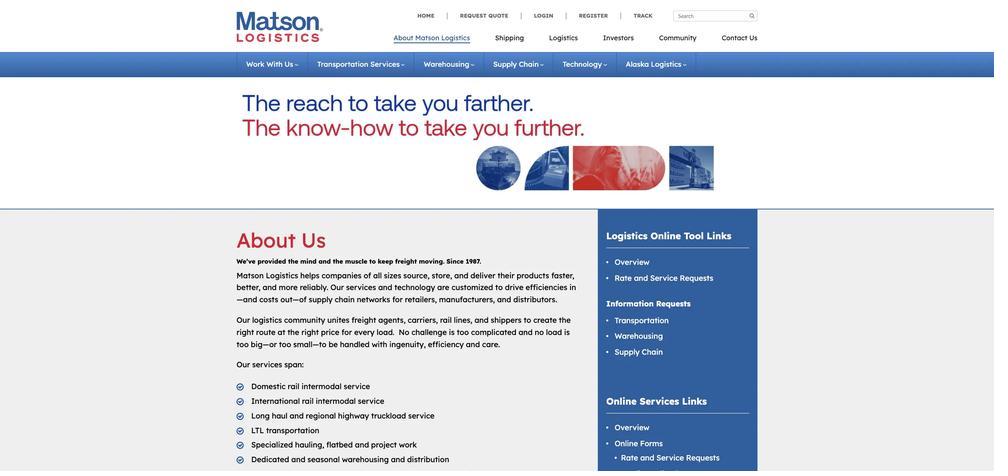 Task type: locate. For each thing, give the bounding box(es) containing it.
for
[[393, 295, 403, 305], [342, 328, 352, 337]]

intermodal up long haul and regional highway truckload service
[[316, 397, 356, 407]]

2 vertical spatial online
[[615, 439, 638, 449]]

0 vertical spatial intermodal
[[302, 382, 342, 392]]

0 vertical spatial online
[[651, 230, 681, 242]]

rate and service requests
[[615, 274, 714, 283], [621, 454, 720, 463]]

our for span:
[[237, 360, 250, 370]]

0 vertical spatial for
[[393, 295, 403, 305]]

1 horizontal spatial us
[[302, 228, 326, 253]]

supply chain down transportation link
[[615, 348, 663, 357]]

0 vertical spatial us
[[750, 34, 758, 42]]

matson inside 'matson logistics helps companies of all sizes source, store, and deliver their products faster, better, and more reliably. our services and technology are customized to drive efficiencies in —and costs out—of supply chain networks for retailers, manufacturers, and distributors.'
[[237, 271, 264, 281]]

0 vertical spatial transportation
[[317, 60, 369, 69]]

2 horizontal spatial us
[[750, 34, 758, 42]]

to down their
[[496, 283, 503, 293]]

1 horizontal spatial services
[[640, 396, 680, 408]]

0 horizontal spatial rail
[[288, 382, 300, 392]]

logistics online tool links
[[607, 230, 732, 242]]

about for about us
[[237, 228, 296, 253]]

rate down online forms
[[621, 454, 639, 463]]

0 horizontal spatial supply chain link
[[494, 60, 544, 69]]

1 horizontal spatial for
[[393, 295, 403, 305]]

services inside 'matson logistics helps companies of all sizes source, store, and deliver their products faster, better, and more reliably. our services and technology are customized to drive efficiencies in —and costs out—of supply chain networks for retailers, manufacturers, and distributors.'
[[346, 283, 376, 293]]

and down sizes
[[378, 283, 393, 293]]

about us
[[237, 228, 326, 253]]

0 horizontal spatial supply
[[494, 60, 517, 69]]

haul
[[272, 411, 288, 421]]

right
[[237, 328, 254, 337], [302, 328, 319, 337]]

supply chain link
[[494, 60, 544, 69], [615, 348, 663, 357]]

supply chain down shipping link
[[494, 60, 539, 69]]

1 vertical spatial links
[[683, 396, 707, 408]]

intermodal for international
[[316, 397, 356, 407]]

faster,
[[552, 271, 575, 281]]

and up warehousing
[[355, 441, 369, 450]]

1 vertical spatial about
[[237, 228, 296, 253]]

1 horizontal spatial transportation
[[615, 316, 669, 326]]

2 horizontal spatial to
[[524, 316, 532, 325]]

our inside our logistics community unites freight agents, carriers, rail lines, and shippers to create the right route at the right price for every load.  no challenge is too complicated and no load is too big—or too small—to be handled with ingenuity, efficiency and care.
[[237, 316, 250, 325]]

overview up information on the right bottom of page
[[615, 258, 650, 268]]

1 vertical spatial us
[[285, 60, 293, 69]]

2 vertical spatial to
[[524, 316, 532, 325]]

0 horizontal spatial for
[[342, 328, 352, 337]]

to left 'create'
[[524, 316, 532, 325]]

service for domestic rail intermodal service
[[344, 382, 370, 392]]

service up information requests
[[651, 274, 678, 283]]

0 horizontal spatial about
[[237, 228, 296, 253]]

rail
[[440, 316, 452, 325], [288, 382, 300, 392], [302, 397, 314, 407]]

1 horizontal spatial matson
[[415, 34, 440, 42]]

efficiencies
[[526, 283, 568, 293]]

products
[[517, 271, 550, 281]]

0 vertical spatial warehousing link
[[424, 60, 475, 69]]

community
[[659, 34, 697, 42]]

span:
[[285, 360, 304, 370]]

0 horizontal spatial warehousing link
[[424, 60, 475, 69]]

ltl transportation
[[251, 426, 319, 436]]

supply chain link down shipping link
[[494, 60, 544, 69]]

investors link
[[591, 31, 647, 48]]

supply chain link down transportation link
[[615, 348, 663, 357]]

2 right from the left
[[302, 328, 319, 337]]

0 horizontal spatial matson
[[237, 271, 264, 281]]

warehousing link down about matson logistics link
[[424, 60, 475, 69]]

to left keep
[[370, 258, 376, 266]]

truckload
[[371, 411, 406, 421]]

track
[[634, 12, 653, 19]]

chain
[[335, 295, 355, 305]]

overview link
[[615, 258, 650, 268], [615, 424, 650, 433]]

right left 'route'
[[237, 328, 254, 337]]

1 horizontal spatial supply chain link
[[615, 348, 663, 357]]

1 horizontal spatial is
[[565, 328, 570, 337]]

rate up information on the right bottom of page
[[615, 274, 632, 283]]

0 vertical spatial our
[[331, 283, 344, 293]]

rate and service requests link down forms
[[621, 454, 720, 463]]

2 horizontal spatial rail
[[440, 316, 452, 325]]

and up information requests
[[634, 274, 648, 283]]

rate for rate and service requests link to the top
[[615, 274, 632, 283]]

warehousing down transportation link
[[615, 332, 663, 342]]

service down forms
[[657, 454, 684, 463]]

intermodal for domestic
[[302, 382, 342, 392]]

online for forms
[[615, 439, 638, 449]]

services
[[371, 60, 400, 69], [640, 396, 680, 408]]

supply chain
[[494, 60, 539, 69], [615, 348, 663, 357]]

long
[[251, 411, 270, 421]]

rail down span:
[[288, 382, 300, 392]]

0 horizontal spatial too
[[237, 340, 249, 350]]

for down technology
[[393, 295, 403, 305]]

carriers,
[[408, 316, 438, 325]]

right up the small—to on the left bottom of page
[[302, 328, 319, 337]]

every
[[354, 328, 375, 337]]

request quote
[[460, 12, 509, 19]]

overview up online forms
[[615, 424, 650, 433]]

1 vertical spatial supply chain link
[[615, 348, 663, 357]]

to inside 'matson logistics helps companies of all sizes source, store, and deliver their products faster, better, and more reliably. our services and technology are customized to drive efficiencies in —and costs out—of supply chain networks for retailers, manufacturers, and distributors.'
[[496, 283, 503, 293]]

and up 'costs'
[[263, 283, 277, 293]]

section containing logistics online tool links
[[588, 210, 769, 472]]

1 vertical spatial warehousing link
[[615, 332, 663, 342]]

investors
[[603, 34, 634, 42]]

to
[[370, 258, 376, 266], [496, 283, 503, 293], [524, 316, 532, 325]]

and down forms
[[641, 454, 655, 463]]

1 horizontal spatial services
[[346, 283, 376, 293]]

matson up better,
[[237, 271, 264, 281]]

home
[[418, 12, 435, 19]]

0 horizontal spatial freight
[[352, 316, 376, 325]]

contact us link
[[710, 31, 758, 48]]

overview link up information on the right bottom of page
[[615, 258, 650, 268]]

0 horizontal spatial right
[[237, 328, 254, 337]]

1 horizontal spatial supply chain
[[615, 348, 663, 357]]

1 vertical spatial supply chain
[[615, 348, 663, 357]]

0 vertical spatial rate and service requests
[[615, 274, 714, 283]]

services down the of
[[346, 283, 376, 293]]

1 vertical spatial supply
[[615, 348, 640, 357]]

1 overview from the top
[[615, 258, 650, 268]]

1 vertical spatial intermodal
[[316, 397, 356, 407]]

us up 'mind'
[[302, 228, 326, 253]]

1 vertical spatial overview link
[[615, 424, 650, 433]]

1 vertical spatial to
[[496, 283, 503, 293]]

supply down transportation link
[[615, 348, 640, 357]]

1 vertical spatial freight
[[352, 316, 376, 325]]

costs
[[259, 295, 278, 305]]

is up "efficiency"
[[449, 328, 455, 337]]

0 vertical spatial requests
[[680, 274, 714, 283]]

logistics link
[[537, 31, 591, 48]]

transportation link
[[615, 316, 669, 326]]

1 vertical spatial matson
[[237, 271, 264, 281]]

0 vertical spatial supply chain link
[[494, 60, 544, 69]]

2 overview from the top
[[615, 424, 650, 433]]

to inside our logistics community unites freight agents, carriers, rail lines, and shippers to create the right route at the right price for every load.  no challenge is too complicated and no load is too big—or too small—to be handled with ingenuity, efficiency and care.
[[524, 316, 532, 325]]

1 vertical spatial rate
[[621, 454, 639, 463]]

0 horizontal spatial transportation
[[317, 60, 369, 69]]

for up handled
[[342, 328, 352, 337]]

0 vertical spatial services
[[346, 283, 376, 293]]

services down big—or
[[252, 360, 282, 370]]

for inside our logistics community unites freight agents, carriers, rail lines, and shippers to create the right route at the right price for every load.  no challenge is too complicated and no load is too big—or too small—to be handled with ingenuity, efficiency and care.
[[342, 328, 352, 337]]

is right load in the right of the page
[[565, 328, 570, 337]]

is
[[449, 328, 455, 337], [565, 328, 570, 337]]

store,
[[432, 271, 452, 281]]

chain down transportation link
[[642, 348, 663, 357]]

0 horizontal spatial warehousing
[[424, 60, 470, 69]]

services for online
[[640, 396, 680, 408]]

1 vertical spatial services
[[640, 396, 680, 408]]

us inside top menu navigation
[[750, 34, 758, 42]]

1 vertical spatial service
[[657, 454, 684, 463]]

services
[[346, 283, 376, 293], [252, 360, 282, 370]]

warehousing link
[[424, 60, 475, 69], [615, 332, 663, 342]]

rate and service requests link up information requests
[[615, 274, 714, 283]]

are
[[438, 283, 450, 293]]

0 horizontal spatial services
[[252, 360, 282, 370]]

overview link up online forms
[[615, 424, 650, 433]]

freight inside our logistics community unites freight agents, carriers, rail lines, and shippers to create the right route at the right price for every load.  no challenge is too complicated and no load is too big—or too small—to be handled with ingenuity, efficiency and care.
[[352, 316, 376, 325]]

2 overview link from the top
[[615, 424, 650, 433]]

in
[[570, 283, 576, 293]]

logistics inside 'matson logistics helps companies of all sizes source, store, and deliver their products faster, better, and more reliably. our services and technology are customized to drive efficiencies in —and costs out—of supply chain networks for retailers, manufacturers, and distributors.'
[[266, 271, 298, 281]]

better,
[[237, 283, 261, 293]]

big—or
[[251, 340, 277, 350]]

care.
[[482, 340, 500, 350]]

0 vertical spatial chain
[[519, 60, 539, 69]]

1 horizontal spatial rail
[[302, 397, 314, 407]]

0 horizontal spatial services
[[371, 60, 400, 69]]

supply down shipping link
[[494, 60, 517, 69]]

0 vertical spatial rail
[[440, 316, 452, 325]]

service for bottommost rate and service requests link
[[657, 454, 684, 463]]

2 vertical spatial our
[[237, 360, 250, 370]]

lines,
[[454, 316, 473, 325]]

us for about
[[302, 228, 326, 253]]

None search field
[[674, 11, 758, 21]]

1 vertical spatial overview
[[615, 424, 650, 433]]

1 vertical spatial rate and service requests
[[621, 454, 720, 463]]

0 vertical spatial matson
[[415, 34, 440, 42]]

work with us link
[[246, 60, 298, 69]]

intermodal up international rail intermodal service
[[302, 382, 342, 392]]

rate and service requests down forms
[[621, 454, 720, 463]]

contact us
[[722, 34, 758, 42]]

0 vertical spatial about
[[394, 34, 414, 42]]

0 vertical spatial rate
[[615, 274, 632, 283]]

1 vertical spatial chain
[[642, 348, 663, 357]]

no
[[535, 328, 544, 337]]

2 vertical spatial service
[[408, 411, 435, 421]]

rate and service requests up information requests
[[615, 274, 714, 283]]

logistics
[[441, 34, 470, 42], [549, 34, 578, 42], [651, 60, 682, 69], [607, 230, 648, 242], [266, 271, 298, 281]]

warehousing link down transportation link
[[615, 332, 663, 342]]

matson down home
[[415, 34, 440, 42]]

and
[[319, 258, 331, 266], [455, 271, 469, 281], [634, 274, 648, 283], [263, 283, 277, 293], [378, 283, 393, 293], [497, 295, 512, 305], [475, 316, 489, 325], [519, 328, 533, 337], [466, 340, 480, 350], [290, 411, 304, 421], [355, 441, 369, 450], [641, 454, 655, 463], [291, 455, 306, 465], [391, 455, 405, 465]]

0 horizontal spatial chain
[[519, 60, 539, 69]]

1 vertical spatial online
[[607, 396, 637, 408]]

1 vertical spatial for
[[342, 328, 352, 337]]

us right the with
[[285, 60, 293, 69]]

0 vertical spatial freight
[[395, 258, 417, 266]]

register
[[579, 12, 608, 19]]

1 vertical spatial service
[[358, 397, 385, 407]]

0 vertical spatial services
[[371, 60, 400, 69]]

rail left lines,
[[440, 316, 452, 325]]

overview for second overview link from the top
[[615, 424, 650, 433]]

1 horizontal spatial supply
[[615, 348, 640, 357]]

specialized
[[251, 441, 293, 450]]

too left big—or
[[237, 340, 249, 350]]

handled
[[340, 340, 370, 350]]

top menu navigation
[[394, 31, 758, 48]]

alaska logistics
[[626, 60, 682, 69]]

route
[[256, 328, 276, 337]]

us
[[750, 34, 758, 42], [285, 60, 293, 69], [302, 228, 326, 253]]

transportation for transportation services
[[317, 60, 369, 69]]

0 horizontal spatial is
[[449, 328, 455, 337]]

0 vertical spatial overview link
[[615, 258, 650, 268]]

2 vertical spatial rail
[[302, 397, 314, 407]]

matson
[[415, 34, 440, 42], [237, 271, 264, 281]]

rail for domestic rail intermodal service
[[288, 382, 300, 392]]

warehousing down about matson logistics link
[[424, 60, 470, 69]]

1 horizontal spatial warehousing link
[[615, 332, 663, 342]]

0 vertical spatial overview
[[615, 258, 650, 268]]

online forms
[[615, 439, 663, 449]]

0 vertical spatial to
[[370, 258, 376, 266]]

domestic
[[251, 382, 286, 392]]

section
[[588, 210, 769, 472]]

1 horizontal spatial right
[[302, 328, 319, 337]]

1 horizontal spatial about
[[394, 34, 414, 42]]

too down at
[[279, 340, 291, 350]]

0 vertical spatial service
[[651, 274, 678, 283]]

our
[[331, 283, 344, 293], [237, 316, 250, 325], [237, 360, 250, 370]]

1 horizontal spatial chain
[[642, 348, 663, 357]]

regional
[[306, 411, 336, 421]]

us right 'contact' on the right top
[[750, 34, 758, 42]]

with
[[372, 340, 388, 350]]

freight up "every"
[[352, 316, 376, 325]]

1 vertical spatial rail
[[288, 382, 300, 392]]

freight up source, in the bottom of the page
[[395, 258, 417, 266]]

tool
[[684, 230, 704, 242]]

1987.
[[466, 258, 482, 266]]

rail down domestic rail intermodal service
[[302, 397, 314, 407]]

0 vertical spatial service
[[344, 382, 370, 392]]

be
[[329, 340, 338, 350]]

ingenuity,
[[390, 340, 426, 350]]

ltl
[[251, 426, 264, 436]]

0 vertical spatial links
[[707, 230, 732, 242]]

too down lines,
[[457, 328, 469, 337]]

and down drive
[[497, 295, 512, 305]]

1 vertical spatial transportation
[[615, 316, 669, 326]]

1 horizontal spatial to
[[496, 283, 503, 293]]

1 horizontal spatial freight
[[395, 258, 417, 266]]

work with us
[[246, 60, 293, 69]]

chain down shipping link
[[519, 60, 539, 69]]

links
[[707, 230, 732, 242], [683, 396, 707, 408]]

about inside about matson logistics link
[[394, 34, 414, 42]]

2 vertical spatial us
[[302, 228, 326, 253]]

all
[[373, 271, 382, 281]]

1 vertical spatial warehousing
[[615, 332, 663, 342]]

0 horizontal spatial supply chain
[[494, 60, 539, 69]]

dedicated
[[251, 455, 289, 465]]

logistics inside logistics link
[[549, 34, 578, 42]]



Task type: vqa. For each thing, say whether or not it's contained in the screenshot.
'Latest News: Maui Relief Shipments Learn More About Shipment Assistance Or Container Loans >' on the top right of the page
no



Task type: describe. For each thing, give the bounding box(es) containing it.
challenge
[[412, 328, 447, 337]]

our for community
[[237, 316, 250, 325]]

muscle
[[345, 258, 368, 266]]

and down hauling,
[[291, 455, 306, 465]]

us for contact
[[750, 34, 758, 42]]

alaska
[[626, 60, 649, 69]]

highway
[[338, 411, 369, 421]]

retailers,
[[405, 295, 437, 305]]

and left "care."
[[466, 340, 480, 350]]

transportation for transportation
[[615, 316, 669, 326]]

warehousing inside section
[[615, 332, 663, 342]]

register link
[[566, 12, 621, 19]]

rate and service requests for rate and service requests link to the top
[[615, 274, 714, 283]]

specialized hauling, flatbed and project work
[[251, 441, 417, 450]]

0 horizontal spatial us
[[285, 60, 293, 69]]

home link
[[418, 12, 447, 19]]

forms
[[641, 439, 663, 449]]

technology
[[563, 60, 602, 69]]

online for services
[[607, 396, 637, 408]]

the right at
[[288, 328, 299, 337]]

warehousing link inside section
[[615, 332, 663, 342]]

2 vertical spatial requests
[[687, 454, 720, 463]]

flatbed
[[327, 441, 353, 450]]

keep
[[378, 258, 393, 266]]

more
[[279, 283, 298, 293]]

2 is from the left
[[565, 328, 570, 337]]

international rail intermodal service
[[251, 397, 385, 407]]

Search search field
[[674, 11, 758, 21]]

efficiency
[[428, 340, 464, 350]]

1 vertical spatial rate and service requests link
[[621, 454, 720, 463]]

community
[[284, 316, 325, 325]]

agents,
[[379, 316, 406, 325]]

distribution
[[407, 455, 449, 465]]

our inside 'matson logistics helps companies of all sizes source, store, and deliver their products faster, better, and more reliably. our services and technology are customized to drive efficiencies in —and costs out—of supply chain networks for retailers, manufacturers, and distributors.'
[[331, 283, 344, 293]]

the up load in the right of the page
[[559, 316, 571, 325]]

deliver
[[471, 271, 496, 281]]

and left no
[[519, 328, 533, 337]]

technology link
[[563, 60, 607, 69]]

alaska services image
[[242, 86, 752, 198]]

information
[[607, 299, 654, 309]]

price
[[321, 328, 340, 337]]

shippers
[[491, 316, 522, 325]]

—and
[[237, 295, 257, 305]]

service for international rail intermodal service
[[358, 397, 385, 407]]

login link
[[521, 12, 566, 19]]

0 vertical spatial rate and service requests link
[[615, 274, 714, 283]]

unites
[[328, 316, 350, 325]]

quote
[[489, 12, 509, 19]]

contact
[[722, 34, 748, 42]]

rate and service requests for bottommost rate and service requests link
[[621, 454, 720, 463]]

load
[[546, 328, 562, 337]]

2 horizontal spatial too
[[457, 328, 469, 337]]

out—of
[[281, 295, 307, 305]]

logistics inside about matson logistics link
[[441, 34, 470, 42]]

1 vertical spatial services
[[252, 360, 282, 370]]

and down since
[[455, 271, 469, 281]]

provided
[[258, 258, 286, 266]]

our logistics community unites freight agents, carriers, rail lines, and shippers to create the right route at the right price for every load.  no challenge is too complicated and no load is too big—or too small—to be handled with ingenuity, efficiency and care.
[[237, 316, 571, 350]]

networks
[[357, 295, 390, 305]]

overview for first overview link
[[615, 258, 650, 268]]

domestic rail intermodal service
[[251, 382, 370, 392]]

matson logistics image
[[237, 12, 323, 42]]

for inside 'matson logistics helps companies of all sizes source, store, and deliver their products faster, better, and more reliably. our services and technology are customized to drive efficiencies in —and costs out—of supply chain networks for retailers, manufacturers, and distributors.'
[[393, 295, 403, 305]]

create
[[534, 316, 557, 325]]

no
[[399, 328, 410, 337]]

supply
[[309, 295, 333, 305]]

request
[[460, 12, 487, 19]]

matson logistics helps companies of all sizes source, store, and deliver their products faster, better, and more reliably. our services and technology are customized to drive efficiencies in —and costs out—of supply chain networks for retailers, manufacturers, and distributors.
[[237, 271, 576, 305]]

technology
[[395, 283, 435, 293]]

mind
[[301, 258, 317, 266]]

rail for international rail intermodal service
[[302, 397, 314, 407]]

shipping
[[495, 34, 524, 42]]

drive
[[505, 283, 524, 293]]

transportation services
[[317, 60, 400, 69]]

0 horizontal spatial to
[[370, 258, 376, 266]]

1 is from the left
[[449, 328, 455, 337]]

about for about matson logistics
[[394, 34, 414, 42]]

and up transportation
[[290, 411, 304, 421]]

at
[[278, 328, 286, 337]]

0 vertical spatial warehousing
[[424, 60, 470, 69]]

service for rate and service requests link to the top
[[651, 274, 678, 283]]

0 vertical spatial supply chain
[[494, 60, 539, 69]]

matson inside top menu navigation
[[415, 34, 440, 42]]

alaska logistics link
[[626, 60, 687, 69]]

helps
[[300, 271, 320, 281]]

0 vertical spatial supply
[[494, 60, 517, 69]]

sizes
[[384, 271, 402, 281]]

complicated
[[471, 328, 517, 337]]

and down work
[[391, 455, 405, 465]]

about matson logistics link
[[394, 31, 483, 48]]

the up companies
[[333, 258, 343, 266]]

login
[[534, 12, 554, 19]]

and right 'mind'
[[319, 258, 331, 266]]

and up complicated
[[475, 316, 489, 325]]

logistics
[[252, 316, 282, 325]]

seasonal
[[308, 455, 340, 465]]

1 right from the left
[[237, 328, 254, 337]]

services for transportation
[[371, 60, 400, 69]]

since
[[447, 258, 464, 266]]

rail inside our logistics community unites freight agents, carriers, rail lines, and shippers to create the right route at the right price for every load.  no challenge is too complicated and no load is too big—or too small—to be handled with ingenuity, efficiency and care.
[[440, 316, 452, 325]]

their
[[498, 271, 515, 281]]

project
[[371, 441, 397, 450]]

hauling,
[[295, 441, 324, 450]]

1 overview link from the top
[[615, 258, 650, 268]]

rate for bottommost rate and service requests link
[[621, 454, 639, 463]]

the left 'mind'
[[288, 258, 299, 266]]

manufacturers,
[[439, 295, 495, 305]]

companies
[[322, 271, 362, 281]]

distributors.
[[514, 295, 557, 305]]

dedicated and seasonal warehousing and distribution
[[251, 455, 449, 465]]

we've
[[237, 258, 256, 266]]

track link
[[621, 12, 653, 19]]

1 horizontal spatial too
[[279, 340, 291, 350]]

work
[[399, 441, 417, 450]]

shipping link
[[483, 31, 537, 48]]

source,
[[404, 271, 430, 281]]

information requests
[[607, 299, 691, 309]]

1 vertical spatial requests
[[657, 299, 691, 309]]

search image
[[750, 13, 755, 18]]

our services span:
[[237, 360, 304, 370]]

about matson logistics
[[394, 34, 470, 42]]

long haul and regional highway truckload service
[[251, 411, 435, 421]]



